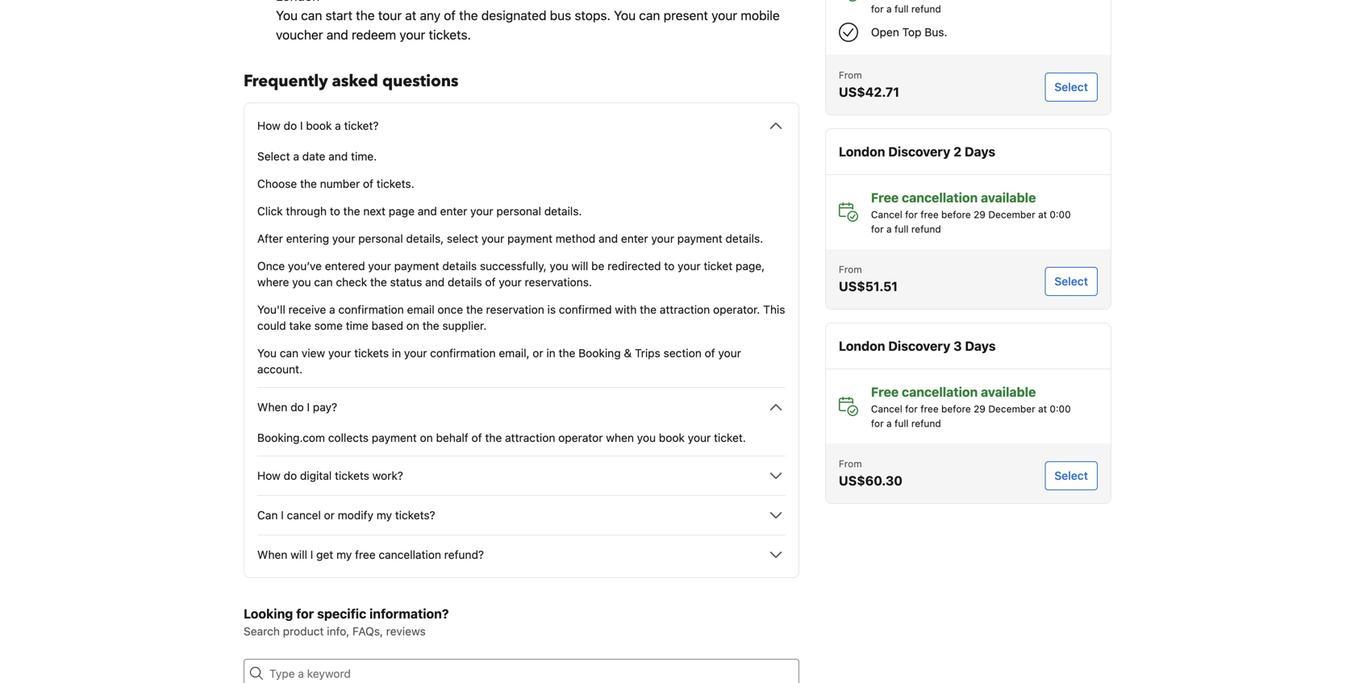 Task type: describe. For each thing, give the bounding box(es) containing it.
view
[[302, 347, 325, 360]]

payment inside once you've entered your payment details successfully, you will be redirected to your ticket page, where you can check the status and details of your reservations.
[[394, 259, 440, 273]]

0:00 for london discovery 2 days
[[1050, 209, 1071, 220]]

questions
[[382, 70, 459, 92]]

select a date and time.
[[257, 150, 377, 163]]

how for how do i book a ticket?
[[257, 119, 281, 132]]

my inside dropdown button
[[337, 548, 352, 562]]

mobile
[[741, 8, 780, 23]]

1 horizontal spatial you
[[550, 259, 569, 273]]

a left date
[[293, 150, 299, 163]]

1 vertical spatial personal
[[358, 232, 403, 245]]

be
[[592, 259, 605, 273]]

product
[[283, 625, 324, 638]]

from for us$42.71
[[839, 69, 862, 81]]

email
[[407, 303, 435, 316]]

1 vertical spatial attraction
[[505, 431, 556, 445]]

next
[[363, 205, 386, 218]]

us$51.51
[[839, 279, 898, 294]]

discovery for 2
[[889, 144, 951, 159]]

after entering your personal details, select your payment method and enter your payment details.
[[257, 232, 764, 245]]

how do i book a ticket? element
[[257, 136, 786, 378]]

free down london discovery 3 days
[[921, 403, 939, 415]]

for inside looking for specific information? search product info, faqs, reviews
[[296, 606, 314, 622]]

can i cancel or modify my tickets?
[[257, 509, 436, 522]]

collects
[[328, 431, 369, 445]]

1 vertical spatial details
[[448, 276, 482, 289]]

once you've entered your payment details successfully, you will be redirected to your ticket page, where you can check the status and details of your reservations.
[[257, 259, 765, 289]]

us$42.71
[[839, 84, 900, 100]]

for down london discovery 2 days
[[906, 209, 918, 220]]

can
[[257, 509, 278, 522]]

you for your
[[257, 347, 277, 360]]

present
[[664, 8, 708, 23]]

can up voucher
[[301, 8, 322, 23]]

some
[[314, 319, 343, 332]]

for up 'from us$51.51' at the top of page
[[871, 224, 884, 235]]

and right page
[[418, 205, 437, 218]]

29 for london discovery 3 days
[[974, 403, 986, 415]]

tickets?
[[395, 509, 436, 522]]

from for us$51.51
[[839, 264, 862, 275]]

december for london discovery 2 days
[[989, 209, 1036, 220]]

get
[[316, 548, 333, 562]]

when will i get my free cancellation refund? button
[[257, 546, 786, 565]]

ticket
[[704, 259, 733, 273]]

check
[[336, 276, 367, 289]]

0:00 inside cancel for free before 29 december at 0:00 for a full refund
[[1050, 0, 1071, 0]]

supplier.
[[443, 319, 487, 332]]

your left ticket. on the bottom of page
[[688, 431, 711, 445]]

1 vertical spatial book
[[659, 431, 685, 445]]

you'll receive a confirmation email once the reservation is confirmed with the attraction operator. this could take some time based on the supplier.
[[257, 303, 786, 332]]

i for get
[[310, 548, 313, 562]]

select for us$60.30
[[1055, 469, 1089, 483]]

refund?
[[444, 548, 484, 562]]

us$60.30
[[839, 473, 903, 489]]

start
[[326, 8, 353, 23]]

frequently
[[244, 70, 328, 92]]

information?
[[370, 606, 449, 622]]

how do i book a ticket? button
[[257, 116, 786, 136]]

details,
[[406, 232, 444, 245]]

you've
[[288, 259, 322, 273]]

reservation
[[486, 303, 545, 316]]

receive
[[289, 303, 326, 316]]

of inside you can view your tickets in your confirmation email, or in the booking & trips section of your account.
[[705, 347, 716, 360]]

successfully,
[[480, 259, 547, 273]]

your down operator.
[[719, 347, 742, 360]]

date
[[302, 150, 326, 163]]

full for 2
[[895, 224, 909, 235]]

london for london discovery 2 days
[[839, 144, 886, 159]]

voucher
[[276, 27, 323, 42]]

refund for 3
[[912, 418, 942, 429]]

1 in from the left
[[392, 347, 401, 360]]

once
[[257, 259, 285, 273]]

1 horizontal spatial personal
[[497, 205, 541, 218]]

before inside cancel for free before 29 december at 0:00 for a full refund
[[942, 0, 971, 0]]

when for when will i get my free cancellation refund?
[[257, 548, 288, 562]]

time.
[[351, 150, 377, 163]]

take
[[289, 319, 311, 332]]

1 vertical spatial on
[[420, 431, 433, 445]]

is
[[548, 303, 556, 316]]

0 vertical spatial details.
[[545, 205, 582, 218]]

confirmation inside you can view your tickets in your confirmation email, or in the booking & trips section of your account.
[[430, 347, 496, 360]]

free cancellation available cancel for free before 29 december at 0:00 for a full refund for 3
[[871, 385, 1071, 429]]

bus.
[[925, 25, 948, 39]]

your right view
[[328, 347, 351, 360]]

how do i book a ticket?
[[257, 119, 379, 132]]

for up open in the right of the page
[[871, 3, 884, 15]]

faqs,
[[353, 625, 383, 638]]

your up redirected
[[652, 232, 675, 245]]

the up "redeem"
[[356, 8, 375, 23]]

booking.com
[[257, 431, 325, 445]]

free for london discovery 2 days
[[871, 190, 899, 205]]

of inside once you've entered your payment details successfully, you will be redirected to your ticket page, where you can check the status and details of your reservations.
[[485, 276, 496, 289]]

status
[[390, 276, 422, 289]]

the down email
[[423, 319, 440, 332]]

on inside you'll receive a confirmation email once the reservation is confirmed with the attraction operator. this could take some time based on the supplier.
[[407, 319, 420, 332]]

your left ticket
[[678, 259, 701, 273]]

stops.
[[575, 8, 611, 23]]

confirmed
[[559, 303, 612, 316]]

account.
[[257, 363, 303, 376]]

cancellation for 3
[[902, 385, 978, 400]]

from us$60.30
[[839, 458, 903, 489]]

looking
[[244, 606, 293, 622]]

how do digital tickets work?
[[257, 469, 403, 483]]

where
[[257, 276, 289, 289]]

i for pay?
[[307, 401, 310, 414]]

trips
[[635, 347, 661, 360]]

will inside dropdown button
[[291, 548, 307, 562]]

for up from us$60.30 at bottom right
[[871, 418, 884, 429]]

digital
[[300, 469, 332, 483]]

looking for specific information? search product info, faqs, reviews
[[244, 606, 449, 638]]

book inside dropdown button
[[306, 119, 332, 132]]

pay?
[[313, 401, 337, 414]]

you right stops.
[[614, 8, 636, 23]]

after
[[257, 232, 283, 245]]

section
[[664, 347, 702, 360]]

ticket?
[[344, 119, 379, 132]]

how do digital tickets work? button
[[257, 466, 786, 486]]

when will i get my free cancellation refund?
[[257, 548, 484, 562]]

time
[[346, 319, 369, 332]]

you'll
[[257, 303, 286, 316]]

select for us$42.71
[[1055, 80, 1089, 94]]

modify
[[338, 509, 374, 522]]

cancel for london discovery 3 days
[[871, 403, 903, 415]]

choose
[[257, 177, 297, 190]]

info,
[[327, 625, 350, 638]]

top
[[903, 25, 922, 39]]

your up the status
[[368, 259, 391, 273]]

email,
[[499, 347, 530, 360]]

0:00 for london discovery 3 days
[[1050, 403, 1071, 415]]

attraction inside you'll receive a confirmation email once the reservation is confirmed with the attraction operator. this could take some time based on the supplier.
[[660, 303, 710, 316]]

your up select
[[471, 205, 494, 218]]

do for tickets
[[284, 469, 297, 483]]

i for book
[[300, 119, 303, 132]]

payment up successfully,
[[508, 232, 553, 245]]

operator
[[559, 431, 603, 445]]

your down successfully,
[[499, 276, 522, 289]]

the left next
[[343, 205, 360, 218]]

your down email
[[404, 347, 427, 360]]

will inside once you've entered your payment details successfully, you will be redirected to your ticket page, where you can check the status and details of your reservations.
[[572, 259, 589, 273]]

can i cancel or modify my tickets? button
[[257, 506, 786, 525]]

at inside you can start the tour at any of the designated bus stops.    you can present your mobile voucher and redeem your tickets.
[[405, 8, 417, 23]]

do for book
[[284, 119, 297, 132]]

Type a keyword field
[[263, 659, 800, 684]]

when do i pay? button
[[257, 398, 786, 417]]

tour
[[378, 8, 402, 23]]

a inside dropdown button
[[335, 119, 341, 132]]

specific
[[317, 606, 367, 622]]

you can start the tour at any of the designated bus stops.    you can present your mobile voucher and redeem your tickets.
[[276, 8, 780, 42]]

my inside "dropdown button"
[[377, 509, 392, 522]]

when for when do i pay?
[[257, 401, 288, 414]]

payment up ticket
[[678, 232, 723, 245]]

the right behalf
[[485, 431, 502, 445]]

for down london discovery 3 days
[[906, 403, 918, 415]]

3
[[954, 339, 962, 354]]

london discovery 2 days
[[839, 144, 996, 159]]

search
[[244, 625, 280, 638]]

designated
[[482, 8, 547, 23]]

when do i pay?
[[257, 401, 337, 414]]

refund inside cancel for free before 29 december at 0:00 for a full refund
[[912, 3, 942, 15]]



Task type: vqa. For each thing, say whether or not it's contained in the screenshot.
Cancel associated with London Discovery 2 Days
yes



Task type: locate. For each thing, give the bounding box(es) containing it.
1 vertical spatial enter
[[621, 232, 649, 245]]

2 vertical spatial from
[[839, 458, 862, 470]]

a inside you'll receive a confirmation email once the reservation is confirmed with the attraction operator. this could take some time based on the supplier.
[[329, 303, 335, 316]]

or
[[533, 347, 544, 360], [324, 509, 335, 522]]

0 vertical spatial discovery
[[889, 144, 951, 159]]

personal up "after entering your personal details, select your payment method and enter your payment details."
[[497, 205, 541, 218]]

2 discovery from the top
[[889, 339, 951, 354]]

0 vertical spatial personal
[[497, 205, 541, 218]]

tickets. inside how do i book a ticket? element
[[377, 177, 415, 190]]

do for pay?
[[291, 401, 304, 414]]

3 0:00 from the top
[[1050, 403, 1071, 415]]

from inside from us$60.30
[[839, 458, 862, 470]]

0 vertical spatial 0:00
[[1050, 0, 1071, 0]]

1 full from the top
[[895, 3, 909, 15]]

a up open in the right of the page
[[887, 3, 892, 15]]

a
[[887, 3, 892, 15], [335, 119, 341, 132], [293, 150, 299, 163], [887, 224, 892, 235], [329, 303, 335, 316], [887, 418, 892, 429]]

do left pay?
[[291, 401, 304, 414]]

1 vertical spatial will
[[291, 548, 307, 562]]

1 vertical spatial from
[[839, 264, 862, 275]]

0 vertical spatial you
[[550, 259, 569, 273]]

entering
[[286, 232, 329, 245]]

can
[[301, 8, 322, 23], [639, 8, 661, 23], [314, 276, 333, 289], [280, 347, 299, 360]]

once
[[438, 303, 463, 316]]

1 vertical spatial cancel
[[871, 209, 903, 220]]

your left mobile
[[712, 8, 738, 23]]

how inside the how do digital tickets work? dropdown button
[[257, 469, 281, 483]]

my right the modify
[[377, 509, 392, 522]]

free inside dropdown button
[[355, 548, 376, 562]]

can left present
[[639, 8, 661, 23]]

select
[[1055, 80, 1089, 94], [257, 150, 290, 163], [1055, 275, 1089, 288], [1055, 469, 1089, 483]]

you up account.
[[257, 347, 277, 360]]

do left the digital
[[284, 469, 297, 483]]

2 in from the left
[[547, 347, 556, 360]]

1 vertical spatial refund
[[912, 224, 942, 235]]

0 vertical spatial tickets
[[354, 347, 389, 360]]

2 29 from the top
[[974, 209, 986, 220]]

how up 'can'
[[257, 469, 281, 483]]

1 vertical spatial how
[[257, 469, 281, 483]]

0 vertical spatial to
[[330, 205, 340, 218]]

0 horizontal spatial confirmation
[[338, 303, 404, 316]]

cancellation down '2'
[[902, 190, 978, 205]]

0 vertical spatial refund
[[912, 3, 942, 15]]

operator.
[[713, 303, 761, 316]]

1 vertical spatial you
[[292, 276, 311, 289]]

from inside from us$42.71
[[839, 69, 862, 81]]

refund down london discovery 3 days
[[912, 418, 942, 429]]

from up us$51.51
[[839, 264, 862, 275]]

personal down next
[[358, 232, 403, 245]]

before for 2
[[942, 209, 971, 220]]

a up some
[[329, 303, 335, 316]]

before
[[942, 0, 971, 0], [942, 209, 971, 220], [942, 403, 971, 415]]

days for london discovery 3 days
[[965, 339, 996, 354]]

1 vertical spatial or
[[324, 509, 335, 522]]

2 cancel from the top
[[871, 209, 903, 220]]

in right email,
[[547, 347, 556, 360]]

2 vertical spatial 29
[[974, 403, 986, 415]]

0 horizontal spatial book
[[306, 119, 332, 132]]

free up bus.
[[921, 0, 939, 0]]

i inside dropdown button
[[300, 119, 303, 132]]

0 vertical spatial how
[[257, 119, 281, 132]]

2 0:00 from the top
[[1050, 209, 1071, 220]]

attraction up the section
[[660, 303, 710, 316]]

you for voucher
[[276, 8, 298, 23]]

tickets down 'time'
[[354, 347, 389, 360]]

and inside you can start the tour at any of the designated bus stops.    you can present your mobile voucher and redeem your tickets.
[[327, 27, 348, 42]]

december
[[989, 0, 1036, 0], [989, 209, 1036, 220], [989, 403, 1036, 415]]

how for how do digital tickets work?
[[257, 469, 281, 483]]

2 vertical spatial select button
[[1045, 462, 1098, 491]]

full
[[895, 3, 909, 15], [895, 224, 909, 235], [895, 418, 909, 429]]

and inside once you've entered your payment details successfully, you will be redirected to your ticket page, where you can check the status and details of your reservations.
[[425, 276, 445, 289]]

2 available from the top
[[981, 385, 1037, 400]]

do up the select a date and time.
[[284, 119, 297, 132]]

0 vertical spatial or
[[533, 347, 544, 360]]

29 for london discovery 2 days
[[974, 209, 986, 220]]

and right date
[[329, 150, 348, 163]]

payment up work?
[[372, 431, 417, 445]]

the up supplier.
[[466, 303, 483, 316]]

free cancellation available cancel for free before 29 december at 0:00 for a full refund down '2'
[[871, 190, 1071, 235]]

you up voucher
[[276, 8, 298, 23]]

select
[[447, 232, 479, 245]]

0 vertical spatial free cancellation available cancel for free before 29 december at 0:00 for a full refund
[[871, 190, 1071, 235]]

before down '2'
[[942, 209, 971, 220]]

of right the section
[[705, 347, 716, 360]]

behalf
[[436, 431, 469, 445]]

0:00
[[1050, 0, 1071, 0], [1050, 209, 1071, 220], [1050, 403, 1071, 415]]

through
[[286, 205, 327, 218]]

1 vertical spatial cancellation
[[902, 385, 978, 400]]

or inside "dropdown button"
[[324, 509, 335, 522]]

0 vertical spatial when
[[257, 401, 288, 414]]

full up 'from us$51.51' at the top of page
[[895, 224, 909, 235]]

days right '2'
[[965, 144, 996, 159]]

3 refund from the top
[[912, 418, 942, 429]]

cancel inside cancel for free before 29 december at 0:00 for a full refund
[[871, 0, 903, 0]]

booking.com collects payment on behalf of the attraction operator when you book your ticket.
[[257, 431, 746, 445]]

1 horizontal spatial in
[[547, 347, 556, 360]]

your right select
[[482, 232, 505, 245]]

can inside you can view your tickets in your confirmation email, or in the booking & trips section of your account.
[[280, 347, 299, 360]]

london down us$51.51
[[839, 339, 886, 354]]

tickets inside the how do digital tickets work? dropdown button
[[335, 469, 370, 483]]

1 from from the top
[[839, 69, 862, 81]]

1 select button from the top
[[1045, 73, 1098, 102]]

1 free from the top
[[871, 190, 899, 205]]

0 horizontal spatial my
[[337, 548, 352, 562]]

when
[[606, 431, 634, 445]]

days for london discovery 2 days
[[965, 144, 996, 159]]

december for london discovery 3 days
[[989, 403, 1036, 415]]

0 vertical spatial days
[[965, 144, 996, 159]]

payment up the status
[[394, 259, 440, 273]]

2 full from the top
[[895, 224, 909, 235]]

cancellation down 3
[[902, 385, 978, 400]]

do
[[284, 119, 297, 132], [291, 401, 304, 414], [284, 469, 297, 483]]

or inside you can view your tickets in your confirmation email, or in the booking & trips section of your account.
[[533, 347, 544, 360]]

ticket.
[[714, 431, 746, 445]]

2 london from the top
[[839, 339, 886, 354]]

1 december from the top
[[989, 0, 1036, 0]]

of down time.
[[363, 177, 374, 190]]

based
[[372, 319, 404, 332]]

open
[[871, 25, 900, 39]]

on left behalf
[[420, 431, 433, 445]]

1 horizontal spatial confirmation
[[430, 347, 496, 360]]

1 vertical spatial select button
[[1045, 267, 1098, 296]]

for up top
[[906, 0, 918, 0]]

you inside you can view your tickets in your confirmation email, or in the booking & trips section of your account.
[[257, 347, 277, 360]]

reviews
[[386, 625, 426, 638]]

2 vertical spatial december
[[989, 403, 1036, 415]]

open top bus.
[[871, 25, 948, 39]]

before down 3
[[942, 403, 971, 415]]

discovery for 3
[[889, 339, 951, 354]]

select button for london discovery 2 days
[[1045, 267, 1098, 296]]

cancel for london discovery 2 days
[[871, 209, 903, 220]]

days right 3
[[965, 339, 996, 354]]

you down you've
[[292, 276, 311, 289]]

cancel
[[287, 509, 321, 522]]

free down london discovery 2 days
[[871, 190, 899, 205]]

and up the be
[[599, 232, 618, 245]]

0 vertical spatial tickets.
[[429, 27, 471, 42]]

0 vertical spatial from
[[839, 69, 862, 81]]

3 full from the top
[[895, 418, 909, 429]]

select for us$51.51
[[1055, 275, 1089, 288]]

2 free from the top
[[871, 385, 899, 400]]

i inside "dropdown button"
[[281, 509, 284, 522]]

1 29 from the top
[[974, 0, 986, 0]]

i
[[300, 119, 303, 132], [307, 401, 310, 414], [281, 509, 284, 522], [310, 548, 313, 562]]

1 horizontal spatial attraction
[[660, 303, 710, 316]]

on down email
[[407, 319, 420, 332]]

the left booking
[[559, 347, 576, 360]]

london for london discovery 3 days
[[839, 339, 886, 354]]

0 vertical spatial free
[[871, 190, 899, 205]]

1 refund from the top
[[912, 3, 942, 15]]

1 0:00 from the top
[[1050, 0, 1071, 0]]

3 29 from the top
[[974, 403, 986, 415]]

i left get
[[310, 548, 313, 562]]

1 vertical spatial confirmation
[[430, 347, 496, 360]]

0 vertical spatial london
[[839, 144, 886, 159]]

refund down london discovery 2 days
[[912, 224, 942, 235]]

1 vertical spatial details.
[[726, 232, 764, 245]]

will left get
[[291, 548, 307, 562]]

redeem
[[352, 27, 396, 42]]

discovery
[[889, 144, 951, 159], [889, 339, 951, 354]]

available
[[981, 190, 1037, 205], [981, 385, 1037, 400]]

london down us$42.71
[[839, 144, 886, 159]]

1 vertical spatial 29
[[974, 209, 986, 220]]

personal
[[497, 205, 541, 218], [358, 232, 403, 245]]

do inside dropdown button
[[284, 119, 297, 132]]

free
[[871, 190, 899, 205], [871, 385, 899, 400]]

0 horizontal spatial you
[[292, 276, 311, 289]]

0 vertical spatial select button
[[1045, 73, 1098, 102]]

book
[[306, 119, 332, 132], [659, 431, 685, 445]]

2 when from the top
[[257, 548, 288, 562]]

1 vertical spatial my
[[337, 548, 352, 562]]

1 cancel from the top
[[871, 0, 903, 0]]

to inside once you've entered your payment details successfully, you will be redirected to your ticket page, where you can check the status and details of your reservations.
[[664, 259, 675, 273]]

page,
[[736, 259, 765, 273]]

0 vertical spatial confirmation
[[338, 303, 404, 316]]

confirmation down supplier.
[[430, 347, 496, 360]]

2 vertical spatial before
[[942, 403, 971, 415]]

a inside cancel for free before 29 december at 0:00 for a full refund
[[887, 3, 892, 15]]

1 vertical spatial tickets.
[[377, 177, 415, 190]]

1 free cancellation available cancel for free before 29 december at 0:00 for a full refund from the top
[[871, 190, 1071, 235]]

0 vertical spatial attraction
[[660, 303, 710, 316]]

reservations.
[[525, 276, 592, 289]]

from up us$60.30
[[839, 458, 862, 470]]

details
[[443, 259, 477, 273], [448, 276, 482, 289]]

will left the be
[[572, 259, 589, 273]]

how inside 'how do i book a ticket?' dropdown button
[[257, 119, 281, 132]]

the inside once you've entered your payment details successfully, you will be redirected to your ticket page, where you can check the status and details of your reservations.
[[370, 276, 387, 289]]

1 vertical spatial available
[[981, 385, 1037, 400]]

a up 'from us$51.51' at the top of page
[[887, 224, 892, 235]]

full for 3
[[895, 418, 909, 429]]

0 vertical spatial details
[[443, 259, 477, 273]]

0 horizontal spatial or
[[324, 509, 335, 522]]

december inside cancel for free before 29 december at 0:00 for a full refund
[[989, 0, 1036, 0]]

0 horizontal spatial in
[[392, 347, 401, 360]]

from up us$42.71
[[839, 69, 862, 81]]

and right the status
[[425, 276, 445, 289]]

0 vertical spatial december
[[989, 0, 1036, 0]]

will
[[572, 259, 589, 273], [291, 548, 307, 562]]

0 horizontal spatial tickets.
[[377, 177, 415, 190]]

to down choose the number of tickets. at the top of the page
[[330, 205, 340, 218]]

your down any
[[400, 27, 426, 42]]

tickets inside you can view your tickets in your confirmation email, or in the booking & trips section of your account.
[[354, 347, 389, 360]]

2 refund from the top
[[912, 224, 942, 235]]

0 vertical spatial will
[[572, 259, 589, 273]]

details up once
[[448, 276, 482, 289]]

select button
[[1045, 73, 1098, 102], [1045, 267, 1098, 296], [1045, 462, 1098, 491]]

available for london discovery 3 days
[[981, 385, 1037, 400]]

of down successfully,
[[485, 276, 496, 289]]

1 horizontal spatial tickets.
[[429, 27, 471, 42]]

how down frequently in the left of the page
[[257, 119, 281, 132]]

can inside once you've entered your payment details successfully, you will be redirected to your ticket page, where you can check the status and details of your reservations.
[[314, 276, 333, 289]]

0 horizontal spatial details.
[[545, 205, 582, 218]]

before for 3
[[942, 403, 971, 415]]

1 vertical spatial london
[[839, 339, 886, 354]]

3 cancel from the top
[[871, 403, 903, 415]]

0 vertical spatial before
[[942, 0, 971, 0]]

1 horizontal spatial will
[[572, 259, 589, 273]]

confirmation
[[338, 303, 404, 316], [430, 347, 496, 360]]

page
[[389, 205, 415, 218]]

cancellation for 2
[[902, 190, 978, 205]]

1 vertical spatial days
[[965, 339, 996, 354]]

1 horizontal spatial book
[[659, 431, 685, 445]]

can up account.
[[280, 347, 299, 360]]

payment
[[508, 232, 553, 245], [678, 232, 723, 245], [394, 259, 440, 273], [372, 431, 417, 445]]

29 inside cancel for free before 29 december at 0:00 for a full refund
[[974, 0, 986, 0]]

before up bus.
[[942, 0, 971, 0]]

0 vertical spatial do
[[284, 119, 297, 132]]

in down based
[[392, 347, 401, 360]]

3 select button from the top
[[1045, 462, 1098, 491]]

free down london discovery 3 days
[[871, 385, 899, 400]]

at inside cancel for free before 29 december at 0:00 for a full refund
[[1039, 0, 1048, 0]]

0 vertical spatial book
[[306, 119, 332, 132]]

full inside cancel for free before 29 december at 0:00 for a full refund
[[895, 3, 909, 15]]

1 vertical spatial full
[[895, 224, 909, 235]]

entered
[[325, 259, 365, 273]]

enter up redirected
[[621, 232, 649, 245]]

you up reservations.
[[550, 259, 569, 273]]

tickets. inside you can start the tour at any of the designated bus stops.    you can present your mobile voucher and redeem your tickets.
[[429, 27, 471, 42]]

bus
[[550, 8, 572, 23]]

booking
[[579, 347, 621, 360]]

1 vertical spatial when
[[257, 548, 288, 562]]

you can view your tickets in your confirmation email, or in the booking & trips section of your account.
[[257, 347, 742, 376]]

0 vertical spatial full
[[895, 3, 909, 15]]

the right with
[[640, 303, 657, 316]]

1 vertical spatial 0:00
[[1050, 209, 1071, 220]]

1 vertical spatial tickets
[[335, 469, 370, 483]]

0 vertical spatial available
[[981, 190, 1037, 205]]

1 discovery from the top
[[889, 144, 951, 159]]

0 vertical spatial cancel
[[871, 0, 903, 0]]

discovery left 3
[[889, 339, 951, 354]]

0 horizontal spatial personal
[[358, 232, 403, 245]]

1 vertical spatial free cancellation available cancel for free before 29 december at 0:00 for a full refund
[[871, 385, 1071, 429]]

0 horizontal spatial enter
[[440, 205, 468, 218]]

when up booking.com at the left of the page
[[257, 401, 288, 414]]

0 vertical spatial cancellation
[[902, 190, 978, 205]]

a up from us$60.30 at bottom right
[[887, 418, 892, 429]]

free cancellation available cancel for free before 29 december at 0:00 for a full refund down 3
[[871, 385, 1071, 429]]

any
[[420, 8, 441, 23]]

confirmation inside you'll receive a confirmation email once the reservation is confirmed with the attraction operator. this could take some time based on the supplier.
[[338, 303, 404, 316]]

the right any
[[459, 8, 478, 23]]

cancellation inside dropdown button
[[379, 548, 441, 562]]

1 horizontal spatial my
[[377, 509, 392, 522]]

or right the cancel
[[324, 509, 335, 522]]

and down start
[[327, 27, 348, 42]]

free down london discovery 2 days
[[921, 209, 939, 220]]

a left ticket?
[[335, 119, 341, 132]]

redirected
[[608, 259, 661, 273]]

&
[[624, 347, 632, 360]]

select button for london discovery 3 days
[[1045, 462, 1098, 491]]

2 vertical spatial you
[[637, 431, 656, 445]]

2 how from the top
[[257, 469, 281, 483]]

1 vertical spatial free
[[871, 385, 899, 400]]

free inside cancel for free before 29 december at 0:00 for a full refund
[[921, 0, 939, 0]]

1 how from the top
[[257, 119, 281, 132]]

2 before from the top
[[942, 209, 971, 220]]

i left pay?
[[307, 401, 310, 414]]

choose the number of tickets.
[[257, 177, 415, 190]]

with
[[615, 303, 637, 316]]

refund up bus.
[[912, 3, 942, 15]]

method
[[556, 232, 596, 245]]

the up through
[[300, 177, 317, 190]]

1 london from the top
[[839, 144, 886, 159]]

2 vertical spatial full
[[895, 418, 909, 429]]

2 december from the top
[[989, 209, 1036, 220]]

3 from from the top
[[839, 458, 862, 470]]

your up entered
[[332, 232, 355, 245]]

the inside you can view your tickets in your confirmation email, or in the booking & trips section of your account.
[[559, 347, 576, 360]]

29
[[974, 0, 986, 0], [974, 209, 986, 220], [974, 403, 986, 415]]

to
[[330, 205, 340, 218], [664, 259, 675, 273]]

0 vertical spatial on
[[407, 319, 420, 332]]

cancellation
[[902, 190, 978, 205], [902, 385, 978, 400], [379, 548, 441, 562]]

confirmation up 'time'
[[338, 303, 404, 316]]

from us$51.51
[[839, 264, 898, 294]]

from for us$60.30
[[839, 458, 862, 470]]

2
[[954, 144, 962, 159]]

2 vertical spatial cancel
[[871, 403, 903, 415]]

from inside 'from us$51.51'
[[839, 264, 862, 275]]

full up open top bus.
[[895, 3, 909, 15]]

in
[[392, 347, 401, 360], [547, 347, 556, 360]]

could
[[257, 319, 286, 332]]

0 horizontal spatial will
[[291, 548, 307, 562]]

cancel for free before 29 december at 0:00 for a full refund
[[871, 0, 1071, 15]]

2 vertical spatial cancellation
[[379, 548, 441, 562]]

1 vertical spatial to
[[664, 259, 675, 273]]

available for london discovery 2 days
[[981, 190, 1037, 205]]

1 horizontal spatial enter
[[621, 232, 649, 245]]

attraction
[[660, 303, 710, 316], [505, 431, 556, 445]]

at
[[1039, 0, 1048, 0], [405, 8, 417, 23], [1039, 209, 1048, 220], [1039, 403, 1048, 415]]

3 before from the top
[[942, 403, 971, 415]]

0 vertical spatial my
[[377, 509, 392, 522]]

2 vertical spatial 0:00
[[1050, 403, 1071, 415]]

1 horizontal spatial or
[[533, 347, 544, 360]]

1 before from the top
[[942, 0, 971, 0]]

3 december from the top
[[989, 403, 1036, 415]]

from us$42.71
[[839, 69, 900, 100]]

book right when
[[659, 431, 685, 445]]

click through to the next page and enter your personal details.
[[257, 205, 582, 218]]

and
[[327, 27, 348, 42], [329, 150, 348, 163], [418, 205, 437, 218], [599, 232, 618, 245], [425, 276, 445, 289]]

free for london discovery 3 days
[[871, 385, 899, 400]]

0 vertical spatial 29
[[974, 0, 986, 0]]

0 horizontal spatial to
[[330, 205, 340, 218]]

1 vertical spatial before
[[942, 209, 971, 220]]

free cancellation available cancel for free before 29 december at 0:00 for a full refund for 2
[[871, 190, 1071, 235]]

2 select button from the top
[[1045, 267, 1098, 296]]

for
[[906, 0, 918, 0], [871, 3, 884, 15], [906, 209, 918, 220], [871, 224, 884, 235], [906, 403, 918, 415], [871, 418, 884, 429], [296, 606, 314, 622]]

2 vertical spatial do
[[284, 469, 297, 483]]

of inside you can start the tour at any of the designated bus stops.    you can present your mobile voucher and redeem your tickets.
[[444, 8, 456, 23]]

refund for 2
[[912, 224, 942, 235]]

2 free cancellation available cancel for free before 29 december at 0:00 for a full refund from the top
[[871, 385, 1071, 429]]

1 when from the top
[[257, 401, 288, 414]]

tickets. down any
[[429, 27, 471, 42]]

cancel up from us$60.30 at bottom right
[[871, 403, 903, 415]]

1 vertical spatial do
[[291, 401, 304, 414]]

i up date
[[300, 119, 303, 132]]

select inside how do i book a ticket? element
[[257, 150, 290, 163]]

2 from from the top
[[839, 264, 862, 275]]

1 available from the top
[[981, 190, 1037, 205]]

1 horizontal spatial to
[[664, 259, 675, 273]]

of right behalf
[[472, 431, 482, 445]]

can down you've
[[314, 276, 333, 289]]

1 horizontal spatial details.
[[726, 232, 764, 245]]



